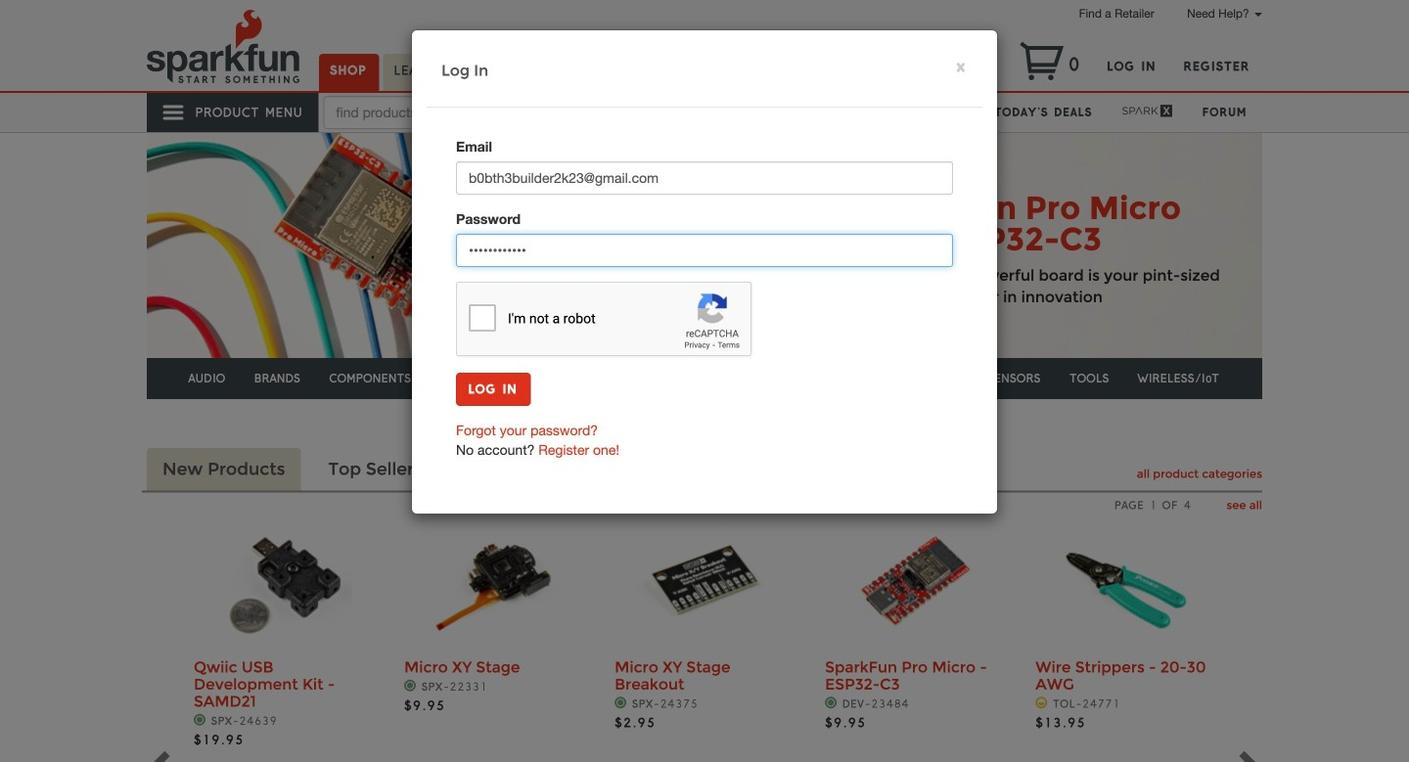 Task type: locate. For each thing, give the bounding box(es) containing it.
in stock image
[[404, 680, 417, 692], [615, 697, 628, 709], [825, 697, 838, 709], [194, 714, 207, 726]]

qwiic usb development kit - samd21 image
[[215, 514, 352, 651]]

None submit
[[456, 373, 531, 406]]

None email field
[[456, 161, 953, 195]]

34 available image
[[1036, 697, 1049, 709]]

list box
[[194, 497, 1216, 763]]

None password field
[[456, 234, 953, 267]]

form
[[456, 137, 953, 406]]

in stock image for sparkfun pro micro - esp32-c3 image
[[825, 697, 838, 709]]

in stock image for micro xy stage image
[[404, 680, 417, 692]]

micro xy stage image
[[426, 514, 563, 651]]



Task type: vqa. For each thing, say whether or not it's contained in the screenshot.
submit
yes



Task type: describe. For each thing, give the bounding box(es) containing it.
sparkfun pro micro - esp32-c3 image
[[847, 514, 984, 651]]

in stock image for micro xy stage breakout image at the bottom of page
[[615, 697, 628, 709]]

micro xy stage breakout image
[[636, 514, 773, 651]]

find products, tutorials, etc... text field
[[323, 96, 568, 129]]

wire strippers - 20-30 awg image
[[1057, 514, 1194, 651]]

in stock image for qwiic usb development kit - samd21 image
[[194, 714, 207, 726]]



